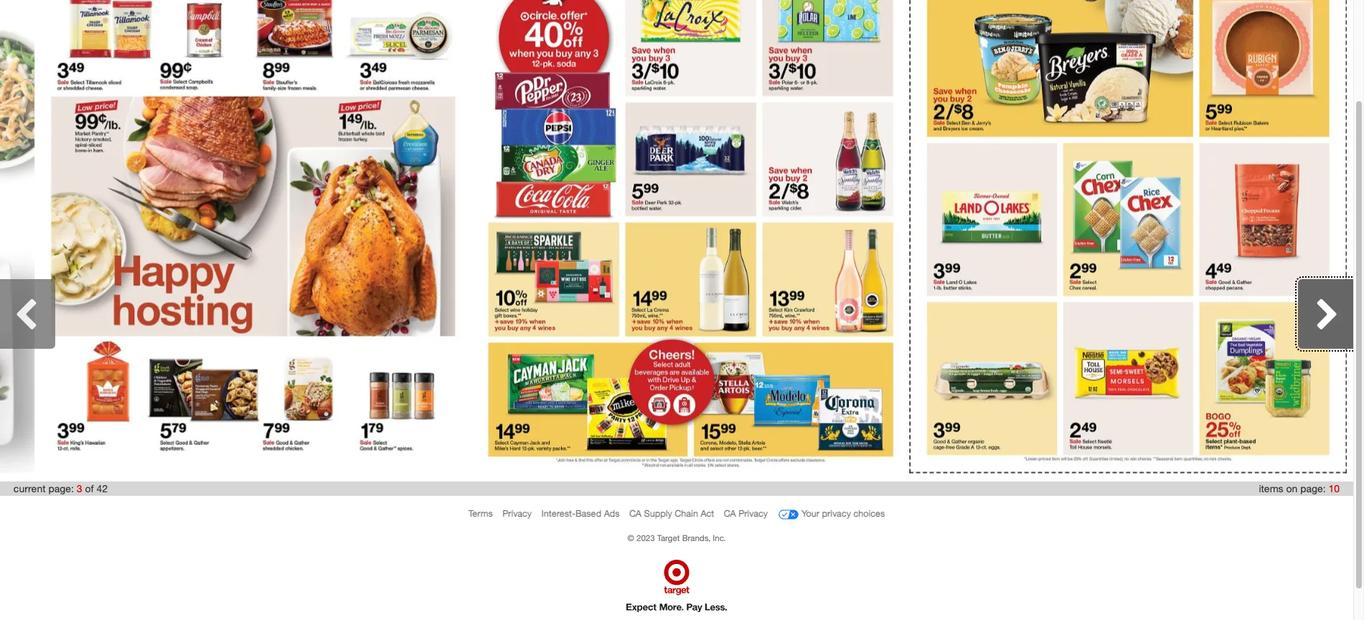 Task type: locate. For each thing, give the bounding box(es) containing it.
items
[[1259, 482, 1284, 495]]

0 horizontal spatial ca
[[630, 508, 642, 519]]

1 horizontal spatial page:
[[1301, 482, 1326, 495]]

42
[[97, 482, 108, 495]]

on
[[1287, 482, 1298, 495]]

your
[[802, 508, 820, 519]]

page 5 image
[[911, 0, 1346, 472]]

ca for ca privacy
[[724, 508, 736, 519]]

current page: 3 of 42
[[14, 482, 108, 495]]

chain
[[675, 508, 698, 519]]

brands,
[[682, 533, 711, 543]]

0 horizontal spatial page:
[[48, 482, 74, 495]]

of
[[85, 482, 94, 495]]

privacy
[[822, 508, 851, 519]]

2023
[[637, 533, 655, 543]]

1 page: from the left
[[48, 482, 74, 495]]

page: left 10 at the bottom right of page
[[1301, 482, 1326, 495]]

ca left supply
[[630, 508, 642, 519]]

ca privacy link
[[724, 508, 768, 519]]

ca right act
[[724, 508, 736, 519]]

your privacy choices link
[[778, 504, 885, 525]]

page:
[[48, 482, 74, 495], [1301, 482, 1326, 495]]

terms
[[469, 508, 493, 519]]

supply
[[644, 508, 672, 519]]

2 page: from the left
[[1301, 482, 1326, 495]]

ccpa image
[[778, 504, 799, 525]]

ca privacy
[[724, 508, 768, 519]]

terms link
[[469, 508, 493, 519]]

1 ca from the left
[[630, 508, 642, 519]]

privacy
[[503, 508, 532, 519], [739, 508, 768, 519]]

current
[[14, 482, 46, 495]]

items on page: 10
[[1259, 482, 1340, 495]]

ca
[[630, 508, 642, 519], [724, 508, 736, 519]]

1 horizontal spatial ca
[[724, 508, 736, 519]]

page 6 image
[[1347, 0, 1365, 474]]

1 horizontal spatial privacy
[[739, 508, 768, 519]]

page: left 3
[[48, 482, 74, 495]]

2 ca from the left
[[724, 508, 736, 519]]

page 3 image
[[35, 0, 472, 474]]

page 4 image
[[472, 0, 910, 474]]

page 2 image
[[0, 0, 35, 474]]

target
[[658, 533, 680, 543]]

privacy right terms link
[[503, 508, 532, 519]]

privacy left ccpa icon
[[739, 508, 768, 519]]

0 horizontal spatial privacy
[[503, 508, 532, 519]]

interest-based ads link
[[542, 508, 620, 519]]



Task type: vqa. For each thing, say whether or not it's contained in the screenshot.
"Manhattan Herald Square" link on the top of page
no



Task type: describe. For each thing, give the bounding box(es) containing it.
ca supply chain act
[[630, 508, 715, 519]]

ca supply chain act link
[[630, 508, 715, 519]]

interest-
[[542, 508, 576, 519]]

interest-based ads
[[542, 508, 620, 519]]

your privacy choices
[[802, 508, 885, 519]]

ca for ca supply chain act
[[630, 508, 642, 519]]

act
[[701, 508, 715, 519]]

1 privacy from the left
[[503, 508, 532, 519]]

2 privacy from the left
[[739, 508, 768, 519]]

choices
[[854, 508, 885, 519]]

inc.
[[713, 533, 726, 543]]

based
[[576, 508, 602, 519]]

©
[[628, 533, 634, 543]]

privacy link
[[503, 508, 532, 519]]

3
[[77, 482, 82, 495]]

ads
[[604, 508, 620, 519]]

© 2023 target brands, inc.
[[628, 533, 726, 543]]

10
[[1329, 482, 1340, 495]]



